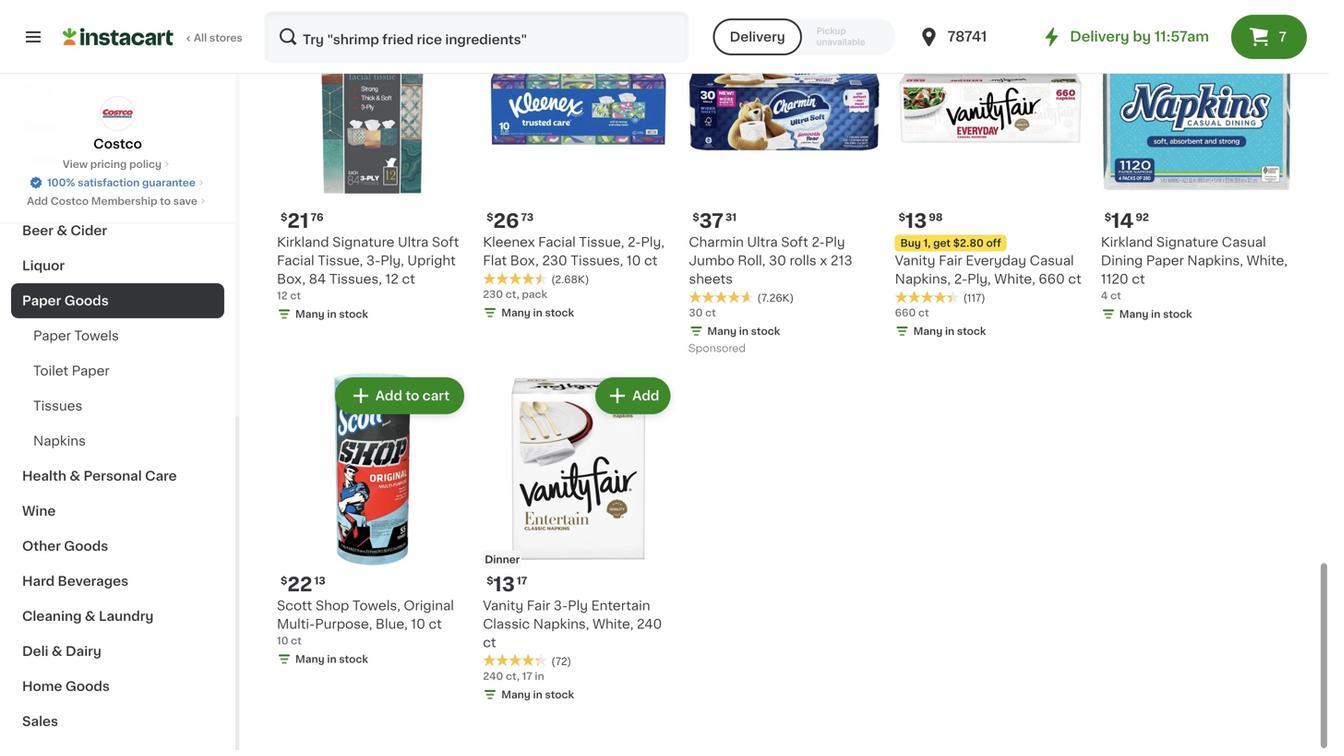 Task type: describe. For each thing, give the bounding box(es) containing it.
cider
[[71, 224, 107, 237]]

& for health
[[70, 470, 80, 483]]

deli & dairy
[[22, 645, 101, 658]]

purpose,
[[315, 618, 372, 631]]

facial inside kirkland signature ultra soft facial tissue, 3-ply, upright box, 84 tissues, 12 ct 12 ct
[[277, 254, 314, 267]]

paper towels
[[33, 330, 119, 342]]

many in stock down 240 ct, 17 in
[[501, 690, 574, 700]]

napkins
[[33, 435, 86, 448]]

delivery button
[[713, 18, 802, 55]]

2- for 26
[[628, 236, 641, 249]]

ct inside "vanity fair everyday casual napkins, 2-ply, white, 660 ct"
[[1068, 273, 1082, 286]]

ct inside kleenex facial tissue, 2-ply, flat box, 230 tissues, 10 ct
[[644, 254, 658, 267]]

stock down (117)
[[957, 326, 986, 337]]

26
[[493, 212, 519, 231]]

in down vanity fair 3-ply entertain classic napkins, white, 240 ct
[[535, 671, 544, 682]]

cleaning
[[22, 610, 82, 623]]

goods for other goods
[[64, 540, 108, 553]]

product group containing 21
[[277, 11, 468, 326]]

0 horizontal spatial 30
[[689, 308, 703, 318]]

jumbo
[[689, 254, 734, 267]]

100% satisfaction guarantee
[[47, 178, 196, 188]]

in down "vanity fair everyday casual napkins, 2-ply, white, 660 ct"
[[945, 326, 955, 337]]

home goods link
[[11, 669, 224, 704]]

tissue, inside kleenex facial tissue, 2-ply, flat box, 230 tissues, 10 ct
[[579, 236, 624, 249]]

care
[[145, 470, 177, 483]]

many in stock down 1120
[[1119, 309, 1192, 320]]

0 horizontal spatial 230
[[483, 290, 503, 300]]

delivery by 11:57am
[[1070, 30, 1209, 43]]

paper goods
[[22, 294, 109, 307]]

signature for 14
[[1157, 236, 1219, 249]]

dinner
[[485, 555, 520, 565]]

x
[[820, 254, 827, 267]]

3- inside kirkland signature ultra soft facial tissue, 3-ply, upright box, 84 tissues, 12 ct 12 ct
[[366, 254, 381, 267]]

660 ct
[[895, 308, 929, 318]]

(72)
[[551, 657, 571, 667]]

flat
[[483, 254, 507, 267]]

37
[[699, 212, 724, 231]]

13 for $ 13 98
[[905, 212, 927, 231]]

white, inside "kirkland signature casual dining paper napkins, white, 1120 ct 4 ct"
[[1247, 254, 1288, 267]]

3- inside vanity fair 3-ply entertain classic napkins, white, 240 ct
[[554, 599, 568, 612]]

stock down (72)
[[545, 690, 574, 700]]

13 for $ 13 17
[[493, 575, 515, 594]]

liquor link
[[11, 248, 224, 283]]

delivery by 11:57am link
[[1041, 26, 1209, 48]]

all
[[194, 33, 207, 43]]

4
[[1101, 291, 1108, 301]]

instacart logo image
[[63, 26, 174, 48]]

7 button
[[1231, 15, 1307, 59]]

sponsored badge image
[[689, 344, 745, 355]]

toilet paper
[[33, 365, 110, 378]]

22
[[287, 575, 312, 594]]

7
[[1279, 30, 1287, 43]]

1 vertical spatial 12
[[277, 291, 288, 301]]

ct, for 26
[[506, 290, 519, 300]]

add inside button
[[375, 390, 402, 403]]

in up sponsored badge "image"
[[739, 326, 749, 337]]

230 ct,  pack
[[483, 290, 547, 300]]

ultra inside charmin ultra soft 2-ply jumbo roll, 30 rolls x 213 sheets
[[747, 236, 778, 249]]

pack
[[522, 290, 547, 300]]

in down 240 ct, 17 in
[[533, 690, 543, 700]]

other goods link
[[11, 529, 224, 564]]

stock down "kirkland signature casual dining paper napkins, white, 1120 ct 4 ct"
[[1163, 309, 1192, 320]]

14
[[1111, 212, 1134, 231]]

kirkland for 14
[[1101, 236, 1153, 249]]

76
[[311, 212, 324, 223]]

sales link
[[11, 704, 224, 739]]

73
[[521, 212, 534, 223]]

many down 1120
[[1119, 309, 1149, 320]]

0 vertical spatial 12
[[385, 273, 399, 286]]

vanity fair 3-ply entertain classic napkins, white, 240 ct
[[483, 599, 662, 649]]

cart
[[423, 390, 450, 403]]

electronics link
[[11, 178, 224, 213]]

box, inside kleenex facial tissue, 2-ply, flat box, 230 tissues, 10 ct
[[510, 254, 539, 267]]

membership
[[91, 196, 157, 206]]

17 for 13
[[517, 576, 527, 586]]

ply, inside kleenex facial tissue, 2-ply, flat box, 230 tissues, 10 ct
[[641, 236, 665, 249]]

0 horizontal spatial costco
[[51, 196, 89, 206]]

ct down multi-
[[291, 636, 302, 646]]

vanity for vanity fair 3-ply entertain classic napkins, white, 240 ct
[[483, 599, 524, 612]]

hard beverages
[[22, 575, 128, 588]]

save
[[173, 196, 197, 206]]

soft inside kirkland signature ultra soft facial tissue, 3-ply, upright box, 84 tissues, 12 ct 12 ct
[[432, 236, 459, 249]]

660 inside "vanity fair everyday casual napkins, 2-ply, white, 660 ct"
[[1039, 273, 1065, 286]]

$ for $ 37 31
[[693, 212, 699, 223]]

ct right 1120
[[1132, 273, 1145, 286]]

other goods
[[22, 540, 108, 553]]

napkins, inside "vanity fair everyday casual napkins, 2-ply, white, 660 ct"
[[895, 273, 951, 286]]

delivery for delivery by 11:57am
[[1070, 30, 1130, 43]]

ply, inside kirkland signature ultra soft facial tissue, 3-ply, upright box, 84 tissues, 12 ct 12 ct
[[381, 254, 404, 267]]

paper inside "link"
[[72, 365, 110, 378]]

view pricing policy
[[63, 159, 162, 169]]

toilet
[[33, 365, 68, 378]]

ct down upright
[[402, 273, 415, 286]]

rolls
[[790, 254, 817, 267]]

1 vertical spatial 240
[[483, 671, 503, 682]]

casual inside "kirkland signature casual dining paper napkins, white, 1120 ct 4 ct"
[[1222, 236, 1266, 249]]

21
[[287, 212, 309, 231]]

laundry
[[99, 610, 154, 623]]

many in stock down 84
[[295, 309, 368, 320]]

policy
[[129, 159, 162, 169]]

beer
[[22, 224, 53, 237]]

$2.80
[[953, 238, 984, 248]]

service type group
[[713, 18, 896, 55]]

fair for classic
[[527, 599, 550, 612]]

11:57am
[[1155, 30, 1209, 43]]

78741 button
[[918, 11, 1029, 63]]

pets link
[[11, 73, 224, 108]]

facial inside kleenex facial tissue, 2-ply, flat box, 230 tissues, 10 ct
[[538, 236, 576, 249]]

ct down 1,
[[918, 308, 929, 318]]

$ 13 17
[[487, 575, 527, 594]]

by
[[1133, 30, 1151, 43]]

10 for tissues,
[[627, 254, 641, 267]]

ct right 4
[[1111, 291, 1121, 301]]

costco logo image
[[100, 96, 135, 131]]

cleaning & laundry link
[[11, 599, 224, 634]]

home goods
[[22, 680, 110, 693]]

add inside add costco membership to save link
[[27, 196, 48, 206]]

many in stock down (117)
[[913, 326, 986, 337]]

beverages
[[58, 575, 128, 588]]

in down the purpose,
[[327, 654, 337, 665]]

stores
[[209, 33, 242, 43]]

view
[[63, 159, 88, 169]]

beer & cider
[[22, 224, 107, 237]]

ply inside vanity fair 3-ply entertain classic napkins, white, 240 ct
[[568, 599, 588, 612]]

pricing
[[90, 159, 127, 169]]

100%
[[47, 178, 75, 188]]

charmin
[[689, 236, 744, 249]]

(7.26k)
[[757, 293, 794, 303]]

liquor
[[22, 259, 65, 272]]

paper goods link
[[11, 283, 224, 318]]

many in stock down pack on the left of the page
[[501, 308, 574, 318]]

$ 14 92
[[1105, 212, 1149, 231]]

electronics
[[22, 189, 98, 202]]

health
[[22, 470, 66, 483]]

240 inside vanity fair 3-ply entertain classic napkins, white, 240 ct
[[637, 618, 662, 631]]

$ 22 13
[[281, 575, 326, 594]]

deli & dairy link
[[11, 634, 224, 669]]

add button for 13
[[597, 380, 669, 413]]

240 ct, 17 in
[[483, 671, 544, 682]]

other
[[22, 540, 61, 553]]

many in stock down the purpose,
[[295, 654, 368, 665]]

beer & cider link
[[11, 213, 224, 248]]

goods for paper goods
[[64, 294, 109, 307]]

towels
[[74, 330, 119, 342]]

buy
[[901, 238, 921, 248]]

costco link
[[93, 96, 142, 153]]



Task type: vqa. For each thing, say whether or not it's contained in the screenshot.
Product group containing 14
yes



Task type: locate. For each thing, give the bounding box(es) containing it.
0 horizontal spatial delivery
[[730, 30, 785, 43]]

delivery
[[1070, 30, 1130, 43], [730, 30, 785, 43]]

1 horizontal spatial fair
[[939, 254, 962, 267]]

many
[[501, 308, 531, 318], [295, 309, 325, 320], [1119, 309, 1149, 320], [707, 326, 737, 337], [913, 326, 943, 337], [295, 654, 325, 665], [501, 690, 531, 700]]

stock down pack on the left of the page
[[545, 308, 574, 318]]

fair for 2-
[[939, 254, 962, 267]]

add costco membership to save link
[[27, 194, 209, 209]]

many down 230 ct,  pack on the top of the page
[[501, 308, 531, 318]]

0 horizontal spatial 2-
[[628, 236, 641, 249]]

stock down kirkland signature ultra soft facial tissue, 3-ply, upright box, 84 tissues, 12 ct 12 ct
[[339, 309, 368, 320]]

2- for 37
[[812, 236, 825, 249]]

$ up scott
[[281, 576, 287, 586]]

230 down "flat"
[[483, 290, 503, 300]]

tissues, up "(2.68k)"
[[571, 254, 623, 267]]

1 horizontal spatial 240
[[637, 618, 662, 631]]

2- inside "vanity fair everyday casual napkins, 2-ply, white, 660 ct"
[[954, 273, 967, 286]]

10 down multi-
[[277, 636, 288, 646]]

0 vertical spatial 240
[[637, 618, 662, 631]]

$ down dinner
[[487, 576, 493, 586]]

17 down classic
[[522, 671, 532, 682]]

13 inside $ 22 13
[[314, 576, 326, 586]]

0 horizontal spatial 13
[[314, 576, 326, 586]]

1 horizontal spatial 660
[[1039, 273, 1065, 286]]

1,
[[924, 238, 931, 248]]

0 vertical spatial goods
[[64, 294, 109, 307]]

0 horizontal spatial facial
[[277, 254, 314, 267]]

1 horizontal spatial costco
[[93, 138, 142, 150]]

fair inside "vanity fair everyday casual napkins, 2-ply, white, 660 ct"
[[939, 254, 962, 267]]

in
[[533, 308, 543, 318], [327, 309, 337, 320], [1151, 309, 1161, 320], [739, 326, 749, 337], [945, 326, 955, 337], [327, 654, 337, 665], [535, 671, 544, 682], [533, 690, 543, 700]]

0 horizontal spatial box,
[[277, 273, 306, 286]]

1 vertical spatial 3-
[[554, 599, 568, 612]]

0 horizontal spatial soft
[[432, 236, 459, 249]]

0 horizontal spatial 12
[[277, 291, 288, 301]]

ct left 1120
[[1068, 273, 1082, 286]]

add costco membership to save
[[27, 196, 197, 206]]

sheets
[[689, 273, 733, 286]]

0 vertical spatial tissue,
[[579, 236, 624, 249]]

0 vertical spatial box,
[[510, 254, 539, 267]]

1 horizontal spatial ply
[[825, 236, 845, 249]]

$ for $ 13 17
[[487, 576, 493, 586]]

to left cart
[[406, 390, 419, 403]]

signature inside kirkland signature ultra soft facial tissue, 3-ply, upright box, 84 tissues, 12 ct 12 ct
[[332, 236, 395, 249]]

1 vertical spatial box,
[[277, 273, 306, 286]]

30 down sheets
[[689, 308, 703, 318]]

0 vertical spatial 10
[[627, 254, 641, 267]]

ct, down classic
[[506, 671, 520, 682]]

all stores
[[194, 33, 242, 43]]

1 horizontal spatial ply,
[[641, 236, 665, 249]]

kirkland
[[277, 236, 329, 249], [1101, 236, 1153, 249]]

ply, up (117)
[[967, 273, 991, 286]]

1 vertical spatial tissues,
[[329, 273, 382, 286]]

vanity inside "vanity fair everyday casual napkins, 2-ply, white, 660 ct"
[[895, 254, 936, 267]]

2 horizontal spatial napkins,
[[1187, 254, 1243, 267]]

1 horizontal spatial delivery
[[1070, 30, 1130, 43]]

stock
[[545, 308, 574, 318], [339, 309, 368, 320], [1163, 309, 1192, 320], [751, 326, 780, 337], [957, 326, 986, 337], [339, 654, 368, 665], [545, 690, 574, 700]]

230
[[542, 254, 567, 267], [483, 290, 503, 300]]

paper down liquor
[[22, 294, 61, 307]]

vanity
[[895, 254, 936, 267], [483, 599, 524, 612]]

kirkland signature ultra soft facial tissue, 3-ply, upright box, 84 tissues, 12 ct 12 ct
[[277, 236, 459, 301]]

0 vertical spatial costco
[[93, 138, 142, 150]]

10
[[627, 254, 641, 267], [411, 618, 425, 631], [277, 636, 288, 646]]

in down kirkland signature ultra soft facial tissue, 3-ply, upright box, 84 tissues, 12 ct 12 ct
[[327, 309, 337, 320]]

scott
[[277, 599, 312, 612]]

scott shop towels, original multi-purpose, blue, 10 ct 10 ct
[[277, 599, 454, 646]]

product group containing 22
[[277, 374, 468, 671]]

0 horizontal spatial casual
[[1030, 254, 1074, 267]]

signature
[[332, 236, 395, 249], [1157, 236, 1219, 249]]

$ up kleenex
[[487, 212, 493, 223]]

1 vertical spatial ply
[[568, 599, 588, 612]]

$ inside $ 26 73
[[487, 212, 493, 223]]

None search field
[[264, 11, 689, 63]]

2- up (117)
[[954, 273, 967, 286]]

1 horizontal spatial soft
[[781, 236, 808, 249]]

2- up the x
[[812, 236, 825, 249]]

0 vertical spatial to
[[160, 196, 171, 206]]

230 inside kleenex facial tissue, 2-ply, flat box, 230 tissues, 10 ct
[[542, 254, 567, 267]]

$ for $ 26 73
[[487, 212, 493, 223]]

0 vertical spatial fair
[[939, 254, 962, 267]]

0 horizontal spatial ply
[[568, 599, 588, 612]]

product group containing 26
[[483, 11, 674, 324]]

towels,
[[353, 599, 400, 612]]

$ for $ 21 76
[[281, 212, 287, 223]]

$ inside '$ 37 31'
[[693, 212, 699, 223]]

13 down dinner
[[493, 575, 515, 594]]

$ inside $ 21 76
[[281, 212, 287, 223]]

2 vertical spatial goods
[[65, 680, 110, 693]]

white, inside vanity fair 3-ply entertain classic napkins, white, 240 ct
[[593, 618, 634, 631]]

12 right 84
[[385, 273, 399, 286]]

1 horizontal spatial 13
[[493, 575, 515, 594]]

everyday
[[966, 254, 1027, 267]]

$ left the 92
[[1105, 212, 1111, 223]]

0 vertical spatial 660
[[1039, 273, 1065, 286]]

delivery inside "delivery by 11:57am" "link"
[[1070, 30, 1130, 43]]

ct down original
[[429, 618, 442, 631]]

1 horizontal spatial tissue,
[[579, 236, 624, 249]]

1 kirkland from the left
[[277, 236, 329, 249]]

soft up upright
[[432, 236, 459, 249]]

kirkland inside kirkland signature ultra soft facial tissue, 3-ply, upright box, 84 tissues, 12 ct 12 ct
[[277, 236, 329, 249]]

92
[[1136, 212, 1149, 223]]

0 horizontal spatial 3-
[[366, 254, 381, 267]]

ct,
[[506, 290, 519, 300], [506, 671, 520, 682]]

ply inside charmin ultra soft 2-ply jumbo roll, 30 rolls x 213 sheets
[[825, 236, 845, 249]]

goods for home goods
[[65, 680, 110, 693]]

10 inside kleenex facial tissue, 2-ply, flat box, 230 tissues, 10 ct
[[627, 254, 641, 267]]

1 horizontal spatial ultra
[[747, 236, 778, 249]]

health & personal care
[[22, 470, 177, 483]]

$ inside '$ 13 17'
[[487, 576, 493, 586]]

0 horizontal spatial fair
[[527, 599, 550, 612]]

casual
[[1222, 236, 1266, 249], [1030, 254, 1074, 267]]

1 horizontal spatial 2-
[[812, 236, 825, 249]]

to
[[160, 196, 171, 206], [406, 390, 419, 403]]

paper inside "kirkland signature casual dining paper napkins, white, 1120 ct 4 ct"
[[1146, 254, 1184, 267]]

cleaning & laundry
[[22, 610, 154, 623]]

all stores link
[[63, 11, 244, 63]]

delivery inside delivery button
[[730, 30, 785, 43]]

charmin ultra soft 2-ply jumbo roll, 30 rolls x 213 sheets
[[689, 236, 853, 286]]

& down beverages
[[85, 610, 96, 623]]

ct down classic
[[483, 636, 496, 649]]

1 soft from the left
[[432, 236, 459, 249]]

1 vertical spatial costco
[[51, 196, 89, 206]]

add to cart
[[375, 390, 450, 403]]

3- up (72)
[[554, 599, 568, 612]]

many down 660 ct
[[913, 326, 943, 337]]

many down 240 ct, 17 in
[[501, 690, 531, 700]]

multi-
[[277, 618, 315, 631]]

17 inside '$ 13 17'
[[517, 576, 527, 586]]

napkins link
[[11, 424, 224, 459]]

13 left 98
[[905, 212, 927, 231]]

660 left 1120
[[1039, 273, 1065, 286]]

1 vertical spatial casual
[[1030, 254, 1074, 267]]

$
[[281, 212, 287, 223], [693, 212, 699, 223], [487, 212, 493, 223], [899, 212, 905, 223], [1105, 212, 1111, 223], [281, 576, 287, 586], [487, 576, 493, 586]]

many in stock up sponsored badge "image"
[[707, 326, 780, 337]]

tissues
[[33, 400, 82, 413]]

12 down the 21 at the left top of page
[[277, 291, 288, 301]]

Search field
[[266, 13, 687, 61]]

1 horizontal spatial to
[[406, 390, 419, 403]]

tissues, right 84
[[329, 273, 382, 286]]

soft up rolls
[[781, 236, 808, 249]]

ply left the entertain at the bottom left
[[568, 599, 588, 612]]

17
[[517, 576, 527, 586], [522, 671, 532, 682]]

1 horizontal spatial casual
[[1222, 236, 1266, 249]]

soft
[[432, 236, 459, 249], [781, 236, 808, 249]]

(2.68k)
[[551, 275, 589, 285]]

casual inside "vanity fair everyday casual napkins, 2-ply, white, 660 ct"
[[1030, 254, 1074, 267]]

1 horizontal spatial tissues,
[[571, 254, 623, 267]]

ct down sheets
[[705, 308, 716, 318]]

$ for $ 14 92
[[1105, 212, 1111, 223]]

0 vertical spatial napkins,
[[1187, 254, 1243, 267]]

& right health
[[70, 470, 80, 483]]

240 down the entertain at the bottom left
[[637, 618, 662, 631]]

paper down towels
[[72, 365, 110, 378]]

2 horizontal spatial 2-
[[954, 273, 967, 286]]

$ for $ 22 13
[[281, 576, 287, 586]]

1 horizontal spatial 3-
[[554, 599, 568, 612]]

tissues, inside kirkland signature ultra soft facial tissue, 3-ply, upright box, 84 tissues, 12 ct 12 ct
[[329, 273, 382, 286]]

facial up 84
[[277, 254, 314, 267]]

hard beverages link
[[11, 564, 224, 599]]

white, inside "vanity fair everyday casual napkins, 2-ply, white, 660 ct"
[[994, 273, 1035, 286]]

10 down original
[[411, 618, 425, 631]]

2- inside charmin ultra soft 2-ply jumbo roll, 30 rolls x 213 sheets
[[812, 236, 825, 249]]

10 for ct
[[277, 636, 288, 646]]

fair down buy 1, get $2.80 off
[[939, 254, 962, 267]]

fair inside vanity fair 3-ply entertain classic napkins, white, 240 ct
[[527, 599, 550, 612]]

& for deli
[[52, 645, 62, 658]]

2 vertical spatial napkins,
[[533, 618, 589, 631]]

many down multi-
[[295, 654, 325, 665]]

1 signature from the left
[[332, 236, 395, 249]]

ply up 213
[[825, 236, 845, 249]]

0 vertical spatial ply
[[825, 236, 845, 249]]

facial up "(2.68k)"
[[538, 236, 576, 249]]

many up sponsored badge "image"
[[707, 326, 737, 337]]

vanity for vanity fair everyday casual napkins, 2-ply, white, 660 ct
[[895, 254, 936, 267]]

1 horizontal spatial signature
[[1157, 236, 1219, 249]]

$ up buy
[[899, 212, 905, 223]]

0 horizontal spatial 10
[[277, 636, 288, 646]]

vanity inside vanity fair 3-ply entertain classic napkins, white, 240 ct
[[483, 599, 524, 612]]

1 vertical spatial ct,
[[506, 671, 520, 682]]

0 vertical spatial 230
[[542, 254, 567, 267]]

0 vertical spatial 3-
[[366, 254, 381, 267]]

2 vertical spatial white,
[[593, 618, 634, 631]]

0 vertical spatial vanity
[[895, 254, 936, 267]]

home
[[22, 680, 62, 693]]

facial
[[538, 236, 576, 249], [277, 254, 314, 267]]

2 horizontal spatial ply,
[[967, 273, 991, 286]]

paper up toilet
[[33, 330, 71, 342]]

0 horizontal spatial tissue,
[[318, 254, 363, 267]]

box, left 84
[[277, 273, 306, 286]]

1 vertical spatial tissue,
[[318, 254, 363, 267]]

1 ultra from the left
[[398, 236, 429, 249]]

ct down the 21 at the left top of page
[[290, 291, 301, 301]]

$ left "76"
[[281, 212, 287, 223]]

2-
[[812, 236, 825, 249], [628, 236, 641, 249], [954, 273, 967, 286]]

13
[[905, 212, 927, 231], [493, 575, 515, 594], [314, 576, 326, 586]]

0 vertical spatial tissues,
[[571, 254, 623, 267]]

add button
[[391, 16, 463, 49], [803, 16, 875, 49], [1009, 16, 1081, 49], [1215, 16, 1287, 49], [597, 380, 669, 413]]

& for beer
[[57, 224, 67, 237]]

1 horizontal spatial napkins,
[[895, 273, 951, 286]]

add button for 14
[[1215, 16, 1287, 49]]

0 horizontal spatial ultra
[[398, 236, 429, 249]]

blue,
[[376, 618, 408, 631]]

0 horizontal spatial to
[[160, 196, 171, 206]]

$ inside $ 13 98
[[899, 212, 905, 223]]

3- left upright
[[366, 254, 381, 267]]

2 ultra from the left
[[747, 236, 778, 249]]

78741
[[948, 30, 987, 43]]

signature for 21
[[332, 236, 395, 249]]

$ inside $ 22 13
[[281, 576, 287, 586]]

1 vertical spatial 660
[[895, 308, 916, 318]]

personal
[[84, 470, 142, 483]]

17 down dinner
[[517, 576, 527, 586]]

1 horizontal spatial 12
[[385, 273, 399, 286]]

ct inside vanity fair 3-ply entertain classic napkins, white, 240 ct
[[483, 636, 496, 649]]

1 vertical spatial 230
[[483, 290, 503, 300]]

delivery for delivery
[[730, 30, 785, 43]]

1 vertical spatial vanity
[[483, 599, 524, 612]]

ct, left pack on the left of the page
[[506, 290, 519, 300]]

1 vertical spatial to
[[406, 390, 419, 403]]

in down "kirkland signature casual dining paper napkins, white, 1120 ct 4 ct"
[[1151, 309, 1161, 320]]

ct left jumbo
[[644, 254, 658, 267]]

napkins, inside "kirkland signature casual dining paper napkins, white, 1120 ct 4 ct"
[[1187, 254, 1243, 267]]

12
[[385, 273, 399, 286], [277, 291, 288, 301]]

to down guarantee at the top left
[[160, 196, 171, 206]]

31
[[725, 212, 737, 223]]

& right 'beer' at the left of page
[[57, 224, 67, 237]]

1 vertical spatial facial
[[277, 254, 314, 267]]

product group containing 14
[[1101, 11, 1292, 326]]

many down 84
[[295, 309, 325, 320]]

box, inside kirkland signature ultra soft facial tissue, 3-ply, upright box, 84 tissues, 12 ct 12 ct
[[277, 273, 306, 286]]

pets
[[22, 84, 52, 97]]

stock down (7.26k) at the right of page
[[751, 326, 780, 337]]

wine link
[[11, 494, 224, 529]]

0 vertical spatial 30
[[769, 254, 786, 267]]

0 vertical spatial ct,
[[506, 290, 519, 300]]

to inside button
[[406, 390, 419, 403]]

0 horizontal spatial signature
[[332, 236, 395, 249]]

buy 1, get $2.80 off
[[901, 238, 1001, 248]]

1 vertical spatial goods
[[64, 540, 108, 553]]

vanity fair everyday casual napkins, 2-ply, white, 660 ct
[[895, 254, 1082, 286]]

fair up classic
[[527, 599, 550, 612]]

$ for $ 13 98
[[899, 212, 905, 223]]

0 vertical spatial casual
[[1222, 236, 1266, 249]]

$ 21 76
[[281, 212, 324, 231]]

white, for vanity fair everyday casual napkins, 2-ply, white, 660 ct
[[994, 273, 1035, 286]]

ct, inside product group
[[506, 290, 519, 300]]

3-
[[366, 254, 381, 267], [554, 599, 568, 612]]

& inside 'link'
[[52, 645, 62, 658]]

ultra inside kirkland signature ultra soft facial tissue, 3-ply, upright box, 84 tissues, 12 ct 12 ct
[[398, 236, 429, 249]]

white, for vanity fair 3-ply entertain classic napkins, white, 240 ct
[[593, 618, 634, 631]]

add button for 21
[[391, 16, 463, 49]]

213
[[831, 254, 853, 267]]

230 up "(2.68k)"
[[542, 254, 567, 267]]

30 inside charmin ultra soft 2-ply jumbo roll, 30 rolls x 213 sheets
[[769, 254, 786, 267]]

1 horizontal spatial 30
[[769, 254, 786, 267]]

17 for ct,
[[522, 671, 532, 682]]

original
[[404, 599, 454, 612]]

240 down classic
[[483, 671, 503, 682]]

$ 13 98
[[899, 212, 943, 231]]

$ 26 73
[[487, 212, 534, 231]]

0 vertical spatial 17
[[517, 576, 527, 586]]

baby
[[22, 119, 57, 132]]

dairy
[[66, 645, 101, 658]]

240
[[637, 618, 662, 631], [483, 671, 503, 682]]

kirkland signature casual dining paper napkins, white, 1120 ct 4 ct
[[1101, 236, 1288, 301]]

ct, for 13
[[506, 671, 520, 682]]

2- left 'charmin'
[[628, 236, 641, 249]]

0 vertical spatial facial
[[538, 236, 576, 249]]

deli
[[22, 645, 48, 658]]

vanity down buy
[[895, 254, 936, 267]]

2 soft from the left
[[781, 236, 808, 249]]

1 vertical spatial 30
[[689, 308, 703, 318]]

1 horizontal spatial box,
[[510, 254, 539, 267]]

product group containing 37
[[689, 11, 880, 359]]

ultra up upright
[[398, 236, 429, 249]]

2 horizontal spatial 13
[[905, 212, 927, 231]]

2 horizontal spatial white,
[[1247, 254, 1288, 267]]

tissue, up 84
[[318, 254, 363, 267]]

many in stock
[[501, 308, 574, 318], [295, 309, 368, 320], [1119, 309, 1192, 320], [707, 326, 780, 337], [913, 326, 986, 337], [295, 654, 368, 665], [501, 690, 574, 700]]

$ inside $ 14 92
[[1105, 212, 1111, 223]]

1 vertical spatial 17
[[522, 671, 532, 682]]

0 horizontal spatial 660
[[895, 308, 916, 318]]

& inside "link"
[[85, 610, 96, 623]]

98
[[929, 212, 943, 223]]

tissue, inside kirkland signature ultra soft facial tissue, 3-ply, upright box, 84 tissues, 12 ct 12 ct
[[318, 254, 363, 267]]

1 vertical spatial ply,
[[381, 254, 404, 267]]

box,
[[510, 254, 539, 267], [277, 273, 306, 286]]

& for cleaning
[[85, 610, 96, 623]]

30
[[769, 254, 786, 267], [689, 308, 703, 318]]

0 horizontal spatial white,
[[593, 618, 634, 631]]

in down pack on the left of the page
[[533, 308, 543, 318]]

2- inside kleenex facial tissue, 2-ply, flat box, 230 tissues, 10 ct
[[628, 236, 641, 249]]

ply, inside "vanity fair everyday casual napkins, 2-ply, white, 660 ct"
[[967, 273, 991, 286]]

soft inside charmin ultra soft 2-ply jumbo roll, 30 rolls x 213 sheets
[[781, 236, 808, 249]]

roll,
[[738, 254, 766, 267]]

shop
[[316, 599, 349, 612]]

2 signature from the left
[[1157, 236, 1219, 249]]

$ up 'charmin'
[[693, 212, 699, 223]]

1 horizontal spatial 10
[[411, 618, 425, 631]]

0 vertical spatial ply,
[[641, 236, 665, 249]]

stock down the purpose,
[[339, 654, 368, 665]]

13 right 22
[[314, 576, 326, 586]]

1 horizontal spatial 230
[[542, 254, 567, 267]]

view pricing policy link
[[63, 157, 173, 172]]

health & personal care link
[[11, 459, 224, 494]]

0 horizontal spatial ply,
[[381, 254, 404, 267]]

$ 37 31
[[693, 212, 737, 231]]

paper right dining on the right of the page
[[1146, 254, 1184, 267]]

vanity up classic
[[483, 599, 524, 612]]

1 horizontal spatial kirkland
[[1101, 236, 1153, 249]]

costco down 100%
[[51, 196, 89, 206]]

2 kirkland from the left
[[1101, 236, 1153, 249]]

napkins, inside vanity fair 3-ply entertain classic napkins, white, 240 ct
[[533, 618, 589, 631]]

signature inside "kirkland signature casual dining paper napkins, white, 1120 ct 4 ct"
[[1157, 236, 1219, 249]]

box, down kleenex
[[510, 254, 539, 267]]

get
[[933, 238, 951, 248]]

baby link
[[11, 108, 224, 143]]

& right deli
[[52, 645, 62, 658]]

ultra up roll,
[[747, 236, 778, 249]]

0 horizontal spatial tissues,
[[329, 273, 382, 286]]

goods down dairy
[[65, 680, 110, 693]]

2 horizontal spatial 10
[[627, 254, 641, 267]]

0 horizontal spatial 240
[[483, 671, 503, 682]]

product group
[[277, 11, 468, 326], [483, 11, 674, 324], [689, 11, 880, 359], [895, 11, 1086, 343], [1101, 11, 1292, 326], [277, 374, 468, 671], [483, 374, 674, 706]]

0 horizontal spatial vanity
[[483, 599, 524, 612]]

660 down buy
[[895, 308, 916, 318]]

(117)
[[963, 293, 986, 303]]

goods up towels
[[64, 294, 109, 307]]

100% satisfaction guarantee button
[[29, 172, 207, 190]]

napkins,
[[1187, 254, 1243, 267], [895, 273, 951, 286], [533, 618, 589, 631]]

1 vertical spatial white,
[[994, 273, 1035, 286]]

kirkland inside "kirkland signature casual dining paper napkins, white, 1120 ct 4 ct"
[[1101, 236, 1153, 249]]

tissues, inside kleenex facial tissue, 2-ply, flat box, 230 tissues, 10 ct
[[571, 254, 623, 267]]

floral
[[22, 154, 59, 167]]

30 left rolls
[[769, 254, 786, 267]]

1 horizontal spatial vanity
[[895, 254, 936, 267]]

costco up view pricing policy link
[[93, 138, 142, 150]]

kirkland for 21
[[277, 236, 329, 249]]



